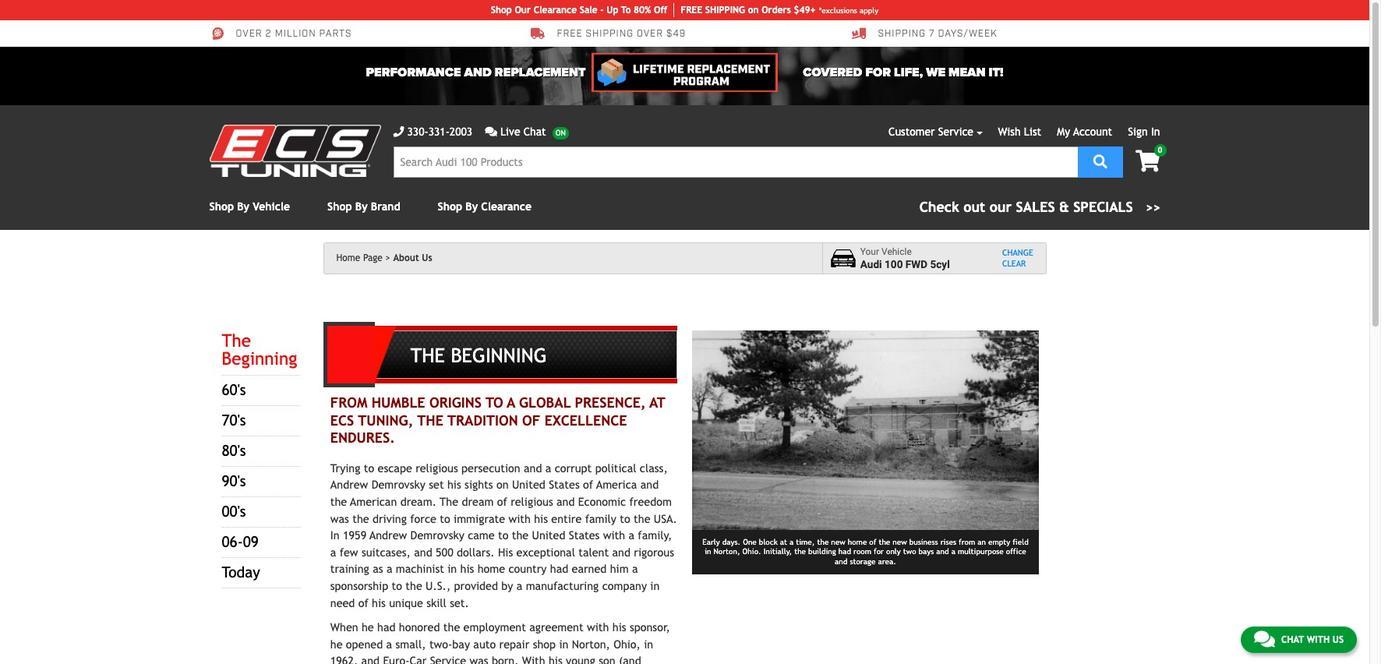 Task type: describe. For each thing, give the bounding box(es) containing it.
immigrate
[[454, 512, 505, 525]]

at inside "early days. one block at a time, the new home of the new business rises from an        empty field in norton, ohio. initially, the building had room for only two bays and a        multipurpose office and storage area."
[[780, 537, 787, 546]]

with
[[522, 654, 545, 664]]

0 horizontal spatial religious
[[416, 461, 458, 474]]

and up entire
[[556, 495, 575, 508]]

in down 500
[[448, 562, 457, 575]]

shop
[[533, 637, 556, 651]]

storage
[[850, 557, 876, 566]]

1 vertical spatial states
[[569, 528, 600, 542]]

00's link
[[222, 503, 246, 520]]

0
[[1158, 146, 1162, 154]]

a right him
[[632, 562, 638, 575]]

Search text field
[[393, 147, 1078, 178]]

-
[[600, 5, 604, 16]]

days.
[[722, 537, 741, 546]]

the up origins
[[410, 345, 445, 367]]

business
[[909, 537, 938, 546]]

had inside when he had honored the employment agreement with his sponsor, he opened a small, two-bay auto       repair shop in norton, ohio, in 1962, and euro-car service was born. with his young son       (a
[[377, 620, 396, 634]]

agreement
[[529, 620, 584, 634]]

330-331-2003
[[407, 125, 472, 138]]

political
[[595, 461, 636, 474]]

sign in
[[1128, 125, 1160, 138]]

auto
[[473, 637, 496, 651]]

in down agreement
[[559, 637, 568, 651]]

1 horizontal spatial beginning
[[451, 345, 547, 367]]

block
[[759, 537, 778, 546]]

from
[[330, 394, 367, 411]]

over 2 million parts
[[236, 28, 352, 40]]

about
[[393, 253, 419, 263]]

office
[[1006, 547, 1026, 556]]

one
[[743, 537, 757, 546]]

free
[[557, 28, 583, 40]]

to right trying
[[364, 461, 374, 474]]

to
[[621, 5, 631, 16]]

came
[[468, 528, 495, 542]]

the down time,
[[794, 547, 806, 556]]

suitcases,
[[362, 545, 411, 559]]

honored
[[399, 620, 440, 634]]

the up for
[[879, 537, 890, 546]]

rises
[[940, 537, 956, 546]]

lifetime replacement program banner image
[[592, 53, 777, 92]]

*exclusions apply link
[[819, 4, 878, 16]]

his up ohio,
[[612, 620, 626, 634]]

and up him
[[612, 545, 630, 559]]

had inside "early days. one block at a time, the new home of the new business rises from an        empty field in norton, ohio. initially, the building had room for only two bays and a        multipurpose office and storage area."
[[838, 547, 851, 556]]

brand
[[371, 200, 400, 213]]

account
[[1073, 125, 1112, 138]]

trying
[[330, 461, 360, 474]]

09
[[243, 533, 259, 550]]

1 horizontal spatial the beginning
[[410, 345, 547, 367]]

trying to escape religious persecution and a corrupt political class, andrew demrovsky set his sights on united states of america and the       american dream. the dream of religious and economic freedom was the driving       force to immigrate with his entire family to the usa. in 1959 andrew       demrovsky came to the united states with a family, a few suitcases, and       500 dollars. his exceptional talent and rigorous training as a machinist       in his home country had earned him a sponsorship to the u.s., provided by       a manufacturing company in need of his unique skill set.
[[330, 461, 677, 609]]

ohio.
[[742, 547, 761, 556]]

origins
[[429, 394, 482, 411]]

shop by brand link
[[327, 200, 400, 213]]

the down machinist
[[405, 579, 422, 592]]

performance and replacement
[[366, 65, 586, 80]]

days/week
[[938, 28, 997, 40]]

training
[[330, 562, 369, 575]]

330-
[[407, 125, 428, 138]]

family
[[585, 512, 616, 525]]

set.
[[450, 596, 469, 609]]

of inside "early days. one block at a time, the new home of the new business rises from an        empty field in norton, ohio. initially, the building had room for only two bays and a        multipurpose office and storage area."
[[869, 537, 876, 546]]

his down "dollars."
[[460, 562, 474, 575]]

a left "family," on the left
[[629, 528, 634, 542]]

and down building on the right bottom of the page
[[835, 557, 847, 566]]

humble
[[372, 394, 425, 411]]

shop our clearance sale - up to 80% off link
[[491, 3, 674, 17]]

the down freedom
[[634, 512, 650, 525]]

unique
[[389, 596, 423, 609]]

my
[[1057, 125, 1070, 138]]

2 new from the left
[[893, 537, 907, 546]]

shipping
[[878, 28, 926, 40]]

force
[[410, 512, 436, 525]]

specials
[[1073, 199, 1133, 215]]

live chat link
[[485, 124, 569, 140]]

at inside from humble origins to a global presence, at ecs tuning, the tradition of excellence endures.
[[650, 394, 665, 411]]

clearance for by
[[481, 200, 532, 213]]

born.
[[492, 654, 519, 664]]

talent
[[578, 545, 609, 559]]

car
[[410, 654, 427, 664]]

dollars.
[[457, 545, 495, 559]]

machinist
[[396, 562, 444, 575]]

with inside when he had honored the employment agreement with his sponsor, he opened a small, two-bay auto       repair shop in norton, ohio, in 1962, and euro-car service was born. with his young son       (a
[[587, 620, 609, 634]]

ship
[[705, 5, 724, 16]]

0 horizontal spatial chat
[[524, 125, 546, 138]]

son
[[599, 654, 615, 664]]

2003
[[450, 125, 472, 138]]

clear link
[[1002, 258, 1033, 269]]

80%
[[634, 5, 651, 16]]

2
[[265, 28, 272, 40]]

80's
[[222, 442, 246, 459]]

of right dream
[[497, 495, 507, 508]]

the inside the beginning
[[222, 331, 251, 351]]

the up building on the right bottom of the page
[[817, 537, 829, 546]]

clearance for our
[[534, 5, 577, 16]]

economic
[[578, 495, 626, 508]]

bay
[[452, 637, 470, 651]]

freedom
[[629, 495, 672, 508]]

was inside when he had honored the employment agreement with his sponsor, he opened a small, two-bay auto       repair shop in norton, ohio, in 1962, and euro-car service was born. with his young son       (a
[[470, 654, 488, 664]]

company
[[602, 579, 647, 592]]

500
[[436, 545, 453, 559]]

customer service
[[889, 125, 973, 138]]

0 vertical spatial us
[[422, 253, 432, 263]]

sales & specials
[[1016, 199, 1133, 215]]

rigorous
[[634, 545, 674, 559]]

to inside from humble origins to a global presence, at ecs tuning, the tradition of excellence endures.
[[486, 394, 503, 411]]

fwd
[[905, 258, 927, 270]]

and inside when he had honored the employment agreement with his sponsor, he opened a small, two-bay auto       repair shop in norton, ohio, in 1962, and euro-car service was born. with his young son       (a
[[361, 654, 380, 664]]

to up unique
[[392, 579, 402, 592]]

1 horizontal spatial he
[[362, 620, 374, 634]]

it!
[[989, 65, 1003, 80]]

shop for shop by brand
[[327, 200, 352, 213]]

shop our clearance sale - up to 80% off
[[491, 5, 667, 16]]

service inside when he had honored the employment agreement with his sponsor, he opened a small, two-bay auto       repair shop in norton, ohio, in 1962, and euro-car service was born. with his young son       (a
[[430, 654, 466, 664]]

5cyl
[[930, 258, 950, 270]]

norton, for ohio,
[[572, 637, 610, 651]]

of up economic
[[583, 478, 593, 491]]

u.s.,
[[426, 579, 451, 592]]

a down rises
[[951, 547, 955, 556]]

a left the few
[[330, 545, 336, 559]]

small,
[[395, 637, 426, 651]]

initially,
[[764, 547, 792, 556]]

shop for shop by clearance
[[438, 200, 462, 213]]

0 vertical spatial vehicle
[[253, 200, 290, 213]]

customer service button
[[889, 124, 982, 140]]

shopping cart image
[[1136, 150, 1160, 172]]

empty
[[988, 537, 1010, 546]]



Task type: locate. For each thing, give the bounding box(es) containing it.
2 by from the left
[[355, 200, 368, 213]]

the beginning link
[[222, 331, 297, 369]]

free shipping over $49
[[557, 28, 686, 40]]

live chat
[[500, 125, 546, 138]]

the up his
[[512, 528, 529, 542]]

demrovsky up 500
[[410, 528, 464, 542]]

american
[[350, 495, 397, 508]]

performance
[[366, 65, 461, 80]]

06-09
[[222, 533, 259, 550]]

and left the corrupt
[[524, 461, 542, 474]]

1 vertical spatial united
[[532, 528, 565, 542]]

comments image inside chat with us link
[[1254, 629, 1275, 648]]

06-09 link
[[222, 533, 259, 550]]

ping
[[724, 5, 745, 16]]

service
[[938, 125, 973, 138], [430, 654, 466, 664]]

of down "sponsorship"
[[358, 596, 368, 609]]

tuning,
[[358, 412, 413, 428]]

shop by clearance link
[[438, 200, 532, 213]]

he up 1962,
[[330, 637, 343, 651]]

home inside the trying to escape religious persecution and a corrupt political class, andrew demrovsky set his sights on united states of america and the       american dream. the dream of religious and economic freedom was the driving       force to immigrate with his entire family to the usa. in 1959 andrew       demrovsky came to the united states with a family, a few suitcases, and       500 dollars. his exceptional talent and rigorous training as a machinist       in his home country had earned him a sponsorship to the u.s., provided by       a manufacturing company in need of his unique skill set.
[[478, 562, 505, 575]]

80's link
[[222, 442, 246, 459]]

on inside the trying to escape religious persecution and a corrupt political class, andrew demrovsky set his sights on united states of america and the       american dream. the dream of religious and economic freedom was the driving       force to immigrate with his entire family to the usa. in 1959 andrew       demrovsky came to the united states with a family, a few suitcases, and       500 dollars. his exceptional talent and rigorous training as a machinist       in his home country had earned him a sponsorship to the u.s., provided by       a manufacturing company in need of his unique skill set.
[[496, 478, 509, 491]]

home up room
[[848, 537, 867, 546]]

of up for
[[869, 537, 876, 546]]

sales
[[1016, 199, 1055, 215]]

in inside "early days. one block at a time, the new home of the new business rises from an        empty field in norton, ohio. initially, the building had room for only two bays and a        multipurpose office and storage area."
[[705, 547, 711, 556]]

united up exceptional
[[532, 528, 565, 542]]

0 vertical spatial andrew
[[330, 478, 368, 491]]

norton, down the days.
[[713, 547, 740, 556]]

states down the corrupt
[[549, 478, 580, 491]]

beginning up origins
[[451, 345, 547, 367]]

home
[[848, 537, 867, 546], [478, 562, 505, 575]]

a inside when he had honored the employment agreement with his sponsor, he opened a small, two-bay auto       repair shop in norton, ohio, in 1962, and euro-car service was born. with his young son       (a
[[386, 637, 392, 651]]

persecution
[[461, 461, 520, 474]]

beginning up 60's link
[[222, 349, 297, 369]]

1 horizontal spatial by
[[355, 200, 368, 213]]

early days. one block at a time, the new home of the new business rises from an        empty field in norton, ohio. initially, the building had room for only two bays and a        multipurpose office and storage area.
[[702, 537, 1029, 566]]

0 vertical spatial chat
[[524, 125, 546, 138]]

$49
[[666, 28, 686, 40]]

1 vertical spatial vehicle
[[881, 246, 912, 257]]

1 vertical spatial on
[[496, 478, 509, 491]]

0 horizontal spatial us
[[422, 253, 432, 263]]

1 horizontal spatial norton,
[[713, 547, 740, 556]]

1 horizontal spatial us
[[1332, 634, 1344, 645]]

in down early at the right of page
[[705, 547, 711, 556]]

by for brand
[[355, 200, 368, 213]]

330-331-2003 link
[[393, 124, 472, 140]]

to up his
[[498, 528, 508, 542]]

free shipping over $49 link
[[530, 26, 686, 41]]

global
[[519, 394, 571, 411]]

0 vertical spatial united
[[512, 478, 545, 491]]

provided
[[454, 579, 498, 592]]

from humble origins to a global presence, at ecs tuning, the tradition of excellence endures.
[[330, 394, 665, 446]]

million
[[275, 28, 316, 40]]

chat with us link
[[1241, 626, 1357, 653]]

was down auto at left
[[470, 654, 488, 664]]

on down persecution
[[496, 478, 509, 491]]

1 horizontal spatial at
[[780, 537, 787, 546]]

shop by brand
[[327, 200, 400, 213]]

in down sponsor,
[[644, 637, 653, 651]]

clearance up "free" on the top left of the page
[[534, 5, 577, 16]]

his down shop
[[549, 654, 562, 664]]

3 by from the left
[[466, 200, 478, 213]]

a up euro-
[[386, 637, 392, 651]]

with
[[508, 512, 531, 525], [603, 528, 625, 542], [587, 620, 609, 634], [1307, 634, 1330, 645]]

1 vertical spatial home
[[478, 562, 505, 575]]

1 vertical spatial he
[[330, 637, 343, 651]]

phone image
[[393, 126, 404, 137]]

to right 'family'
[[620, 512, 630, 525]]

had up opened
[[377, 620, 396, 634]]

0 horizontal spatial clearance
[[481, 200, 532, 213]]

0 horizontal spatial he
[[330, 637, 343, 651]]

comments image for live
[[485, 126, 497, 137]]

$49+
[[794, 5, 816, 16]]

was up 1959
[[330, 512, 349, 525]]

0 vertical spatial had
[[838, 547, 851, 556]]

over 2 million parts link
[[209, 26, 352, 41]]

he
[[362, 620, 374, 634], [330, 637, 343, 651]]

for
[[874, 547, 884, 556]]

over
[[637, 28, 663, 40]]

comments image left the chat with us
[[1254, 629, 1275, 648]]

1 horizontal spatial on
[[748, 5, 759, 16]]

7
[[929, 28, 935, 40]]

his down "sponsorship"
[[372, 596, 386, 609]]

0 horizontal spatial on
[[496, 478, 509, 491]]

0 vertical spatial on
[[748, 5, 759, 16]]

norton, inside "early days. one block at a time, the new home of the new business rises from an        empty field in norton, ohio. initially, the building had room for only two bays and a        multipurpose office and storage area."
[[713, 547, 740, 556]]

united
[[512, 478, 545, 491], [532, 528, 565, 542]]

by down ecs tuning image
[[237, 200, 249, 213]]

sign in link
[[1128, 125, 1160, 138]]

0 horizontal spatial at
[[650, 394, 665, 411]]

andrew down driving
[[370, 528, 407, 542]]

by
[[501, 579, 513, 592]]

to up tradition
[[486, 394, 503, 411]]

0 horizontal spatial home
[[478, 562, 505, 575]]

few
[[340, 545, 358, 559]]

in right company
[[650, 579, 660, 592]]

0 horizontal spatial by
[[237, 200, 249, 213]]

0 vertical spatial he
[[362, 620, 374, 634]]

a
[[507, 394, 515, 411], [545, 461, 551, 474], [629, 528, 634, 542], [789, 537, 794, 546], [330, 545, 336, 559], [951, 547, 955, 556], [386, 562, 392, 575], [632, 562, 638, 575], [517, 579, 522, 592], [386, 637, 392, 651]]

0 vertical spatial comments image
[[485, 126, 497, 137]]

shipping
[[586, 28, 634, 40]]

new up only
[[893, 537, 907, 546]]

room
[[853, 547, 871, 556]]

him
[[610, 562, 629, 575]]

at up initially,
[[780, 537, 787, 546]]

ecs tuning image
[[209, 125, 381, 177]]

country
[[508, 562, 547, 575]]

was inside the trying to escape religious persecution and a corrupt political class, andrew demrovsky set his sights on united states of america and the       american dream. the dream of religious and economic freedom was the driving       force to immigrate with his entire family to the usa. in 1959 andrew       demrovsky came to the united states with a family, a few suitcases, and       500 dollars. his exceptional talent and rigorous training as a machinist       in his home country had earned him a sponsorship to the u.s., provided by       a manufacturing company in need of his unique skill set.
[[330, 512, 349, 525]]

the inside from humble origins to a global presence, at ecs tuning, the tradition of excellence endures.
[[417, 412, 443, 428]]

the down set at the bottom of page
[[440, 495, 458, 508]]

in right sign
[[1151, 125, 1160, 138]]

1 horizontal spatial chat
[[1281, 634, 1304, 645]]

norton, for ohio.
[[713, 547, 740, 556]]

religious up set at the bottom of page
[[416, 461, 458, 474]]

demrovsky down escape on the bottom
[[371, 478, 425, 491]]

states up talent in the left bottom of the page
[[569, 528, 600, 542]]

tradition
[[447, 412, 518, 428]]

the up 1959
[[352, 512, 369, 525]]

the
[[417, 412, 443, 428], [330, 495, 347, 508], [352, 512, 369, 525], [634, 512, 650, 525], [512, 528, 529, 542], [817, 537, 829, 546], [879, 537, 890, 546], [794, 547, 806, 556], [405, 579, 422, 592], [443, 620, 460, 634]]

1 new from the left
[[831, 537, 845, 546]]

vehicle inside your vehicle audi 100 fwd 5cyl
[[881, 246, 912, 257]]

shop for shop by vehicle
[[209, 200, 234, 213]]

presence,
[[575, 394, 646, 411]]

&
[[1059, 199, 1069, 215]]

of inside from humble origins to a global presence, at ecs tuning, the tradition of excellence endures.
[[522, 412, 540, 428]]

search image
[[1093, 154, 1107, 168]]

60's link
[[222, 381, 246, 398]]

vehicle down ecs tuning image
[[253, 200, 290, 213]]

service right customer
[[938, 125, 973, 138]]

1 vertical spatial had
[[550, 562, 568, 575]]

0 horizontal spatial in
[[330, 528, 340, 542]]

0 vertical spatial at
[[650, 394, 665, 411]]

1 by from the left
[[237, 200, 249, 213]]

home page link
[[336, 253, 390, 263]]

in left 1959
[[330, 528, 340, 542]]

the inside the trying to escape religious persecution and a corrupt political class, andrew demrovsky set his sights on united states of america and the       american dream. the dream of religious and economic freedom was the driving       force to immigrate with his entire family to the usa. in 1959 andrew       demrovsky came to the united states with a family, a few suitcases, and       500 dollars. his exceptional talent and rigorous training as a machinist       in his home country had earned him a sponsorship to the u.s., provided by       a manufacturing company in need of his unique skill set.
[[440, 495, 458, 508]]

clearance down live
[[481, 200, 532, 213]]

0 horizontal spatial beginning
[[222, 349, 297, 369]]

multipurpose
[[958, 547, 1004, 556]]

to right the force
[[440, 512, 450, 525]]

0 vertical spatial service
[[938, 125, 973, 138]]

1 horizontal spatial clearance
[[534, 5, 577, 16]]

0 horizontal spatial norton,
[[572, 637, 610, 651]]

us
[[422, 253, 432, 263], [1332, 634, 1344, 645]]

a up tradition
[[507, 394, 515, 411]]

to
[[486, 394, 503, 411], [364, 461, 374, 474], [440, 512, 450, 525], [620, 512, 630, 525], [498, 528, 508, 542], [392, 579, 402, 592]]

the down origins
[[417, 412, 443, 428]]

his left entire
[[534, 512, 548, 525]]

sponsor,
[[630, 620, 670, 634]]

norton, inside when he had honored the employment agreement with his sponsor, he opened a small, two-bay auto       repair shop in norton, ohio, in 1962, and euro-car service was born. with his young son       (a
[[572, 637, 610, 651]]

331-
[[428, 125, 450, 138]]

usa.
[[654, 512, 677, 525]]

1 horizontal spatial andrew
[[370, 528, 407, 542]]

00's
[[222, 503, 246, 520]]

0 vertical spatial was
[[330, 512, 349, 525]]

and down rises
[[936, 547, 949, 556]]

class,
[[640, 461, 668, 474]]

1 vertical spatial at
[[780, 537, 787, 546]]

family,
[[638, 528, 672, 542]]

by down the 2003
[[466, 200, 478, 213]]

free
[[681, 5, 702, 16]]

comments image
[[485, 126, 497, 137], [1254, 629, 1275, 648]]

religious up entire
[[511, 495, 553, 508]]

wish
[[998, 125, 1021, 138]]

a right by
[[517, 579, 522, 592]]

the up bay
[[443, 620, 460, 634]]

and down opened
[[361, 654, 380, 664]]

at right presence,
[[650, 394, 665, 411]]

in inside the trying to escape religious persecution and a corrupt political class, andrew demrovsky set his sights on united states of america and the       american dream. the dream of religious and economic freedom was the driving       force to immigrate with his entire family to the usa. in 1959 andrew       demrovsky came to the united states with a family, a few suitcases, and       500 dollars. his exceptional talent and rigorous training as a machinist       in his home country had earned him a sponsorship to the u.s., provided by       a manufacturing company in need of his unique skill set.
[[330, 528, 340, 542]]

1 vertical spatial clearance
[[481, 200, 532, 213]]

2 vertical spatial had
[[377, 620, 396, 634]]

0 vertical spatial religious
[[416, 461, 458, 474]]

for
[[865, 65, 891, 80]]

had up the manufacturing
[[550, 562, 568, 575]]

customer
[[889, 125, 935, 138]]

comments image left live
[[485, 126, 497, 137]]

90's link
[[222, 472, 246, 490]]

on right ping
[[748, 5, 759, 16]]

new up building on the right bottom of the page
[[831, 537, 845, 546]]

0 vertical spatial states
[[549, 478, 580, 491]]

0 horizontal spatial comments image
[[485, 126, 497, 137]]

the down trying
[[330, 495, 347, 508]]

2 horizontal spatial had
[[838, 547, 851, 556]]

1 horizontal spatial comments image
[[1254, 629, 1275, 648]]

1 horizontal spatial new
[[893, 537, 907, 546]]

and up machinist
[[414, 545, 432, 559]]

comments image inside live chat link
[[485, 126, 497, 137]]

0 horizontal spatial had
[[377, 620, 396, 634]]

and up freedom
[[640, 478, 659, 491]]

1 horizontal spatial vehicle
[[881, 246, 912, 257]]

norton, up young
[[572, 637, 610, 651]]

the inside when he had honored the employment agreement with his sponsor, he opened a small, two-bay auto       repair shop in norton, ohio, in 1962, and euro-car service was born. with his young son       (a
[[443, 620, 460, 634]]

1 vertical spatial religious
[[511, 495, 553, 508]]

from
[[959, 537, 975, 546]]

1 horizontal spatial home
[[848, 537, 867, 546]]

1 horizontal spatial had
[[550, 562, 568, 575]]

a right as
[[386, 562, 392, 575]]

0 horizontal spatial service
[[430, 654, 466, 664]]

we
[[926, 65, 945, 80]]

shop by vehicle link
[[209, 200, 290, 213]]

religious
[[416, 461, 458, 474], [511, 495, 553, 508]]

0 vertical spatial in
[[1151, 125, 1160, 138]]

0 horizontal spatial the beginning
[[222, 331, 297, 369]]

page
[[363, 253, 383, 263]]

his right set at the bottom of page
[[447, 478, 461, 491]]

sights
[[465, 478, 493, 491]]

comments image for chat
[[1254, 629, 1275, 648]]

vehicle up 100
[[881, 246, 912, 257]]

in
[[1151, 125, 1160, 138], [330, 528, 340, 542]]

of down global
[[522, 412, 540, 428]]

1 horizontal spatial service
[[938, 125, 973, 138]]

1 vertical spatial us
[[1332, 634, 1344, 645]]

our
[[515, 5, 531, 16]]

0 horizontal spatial new
[[831, 537, 845, 546]]

by for clearance
[[466, 200, 478, 213]]

today link
[[222, 564, 260, 581]]

had inside the trying to escape religious persecution and a corrupt political class, andrew demrovsky set his sights on united states of america and the       american dream. the dream of religious and economic freedom was the driving       force to immigrate with his entire family to the usa. in 1959 andrew       demrovsky came to the united states with a family, a few suitcases, and       500 dollars. his exceptional talent and rigorous training as a machinist       in his home country had earned him a sponsorship to the u.s., provided by       a manufacturing company in need of his unique skill set.
[[550, 562, 568, 575]]

a inside from humble origins to a global presence, at ecs tuning, the tradition of excellence endures.
[[507, 394, 515, 411]]

the up 60's link
[[222, 331, 251, 351]]

*exclusions
[[819, 6, 857, 14]]

by left the brand
[[355, 200, 368, 213]]

service inside 'dropdown button'
[[938, 125, 973, 138]]

1 vertical spatial chat
[[1281, 634, 1304, 645]]

1 vertical spatial andrew
[[370, 528, 407, 542]]

0 horizontal spatial was
[[330, 512, 349, 525]]

1 vertical spatial demrovsky
[[410, 528, 464, 542]]

the beginning up origins
[[410, 345, 547, 367]]

0 link
[[1123, 144, 1166, 174]]

by for vehicle
[[237, 200, 249, 213]]

1 horizontal spatial in
[[1151, 125, 1160, 138]]

home inside "early days. one block at a time, the new home of the new business rises from an        empty field in norton, ohio. initially, the building had room for only two bays and a        multipurpose office and storage area."
[[848, 537, 867, 546]]

0 horizontal spatial vehicle
[[253, 200, 290, 213]]

andrew down trying
[[330, 478, 368, 491]]

he up opened
[[362, 620, 374, 634]]

0 vertical spatial demrovsky
[[371, 478, 425, 491]]

1 horizontal spatial was
[[470, 654, 488, 664]]

had left room
[[838, 547, 851, 556]]

90's
[[222, 472, 246, 490]]

0 vertical spatial norton,
[[713, 547, 740, 556]]

1 vertical spatial comments image
[[1254, 629, 1275, 648]]

a left time,
[[789, 537, 794, 546]]

the beginning up 60's link
[[222, 331, 297, 369]]

dream.
[[400, 495, 436, 508]]

my account
[[1057, 125, 1112, 138]]

0 horizontal spatial andrew
[[330, 478, 368, 491]]

shop for shop our clearance sale - up to 80% off
[[491, 5, 512, 16]]

1 vertical spatial service
[[430, 654, 466, 664]]

service down two- on the left bottom of page
[[430, 654, 466, 664]]

when he had honored the employment agreement with his sponsor, he opened a small, two-bay auto       repair shop in norton, ohio, in 1962, and euro-car service was born. with his young son       (a
[[330, 620, 676, 664]]

andrew
[[330, 478, 368, 491], [370, 528, 407, 542]]

0 vertical spatial home
[[848, 537, 867, 546]]

1 vertical spatial norton,
[[572, 637, 610, 651]]

home down his
[[478, 562, 505, 575]]

early
[[702, 537, 720, 546]]

1 vertical spatial in
[[330, 528, 340, 542]]

2 horizontal spatial by
[[466, 200, 478, 213]]

0 vertical spatial clearance
[[534, 5, 577, 16]]

a left the corrupt
[[545, 461, 551, 474]]

1 horizontal spatial religious
[[511, 495, 553, 508]]

demrovsky
[[371, 478, 425, 491], [410, 528, 464, 542]]

dream
[[462, 495, 494, 508]]

about us
[[393, 253, 432, 263]]

ohio,
[[613, 637, 641, 651]]

1 vertical spatial was
[[470, 654, 488, 664]]

united down persecution
[[512, 478, 545, 491]]

home page
[[336, 253, 383, 263]]



Task type: vqa. For each thing, say whether or not it's contained in the screenshot.
ECS TUNING 'SPIN TO WIN' CONTEST LOGO
no



